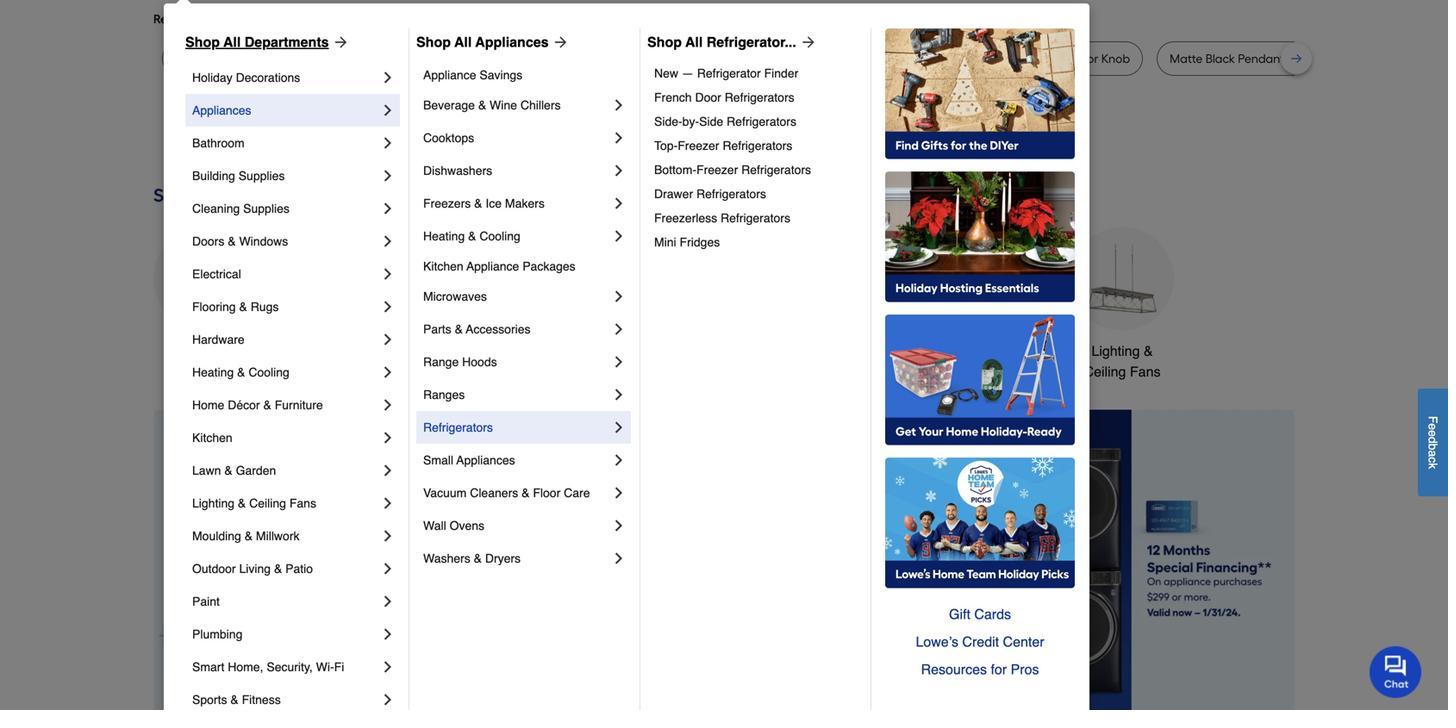 Task type: locate. For each thing, give the bounding box(es) containing it.
all
[[223, 34, 241, 50], [455, 34, 472, 50], [686, 34, 703, 50]]

light left the cluster
[[1288, 51, 1315, 66]]

1 all from the left
[[223, 34, 241, 50]]

3 light from the left
[[608, 51, 636, 66]]

chevron right image for ranges
[[611, 386, 628, 404]]

shop up fixture
[[648, 34, 682, 50]]

1 vertical spatial smart
[[192, 661, 224, 674]]

vacuum cleaners & floor care link
[[423, 477, 611, 510]]

scroll to item #2 image
[[834, 681, 876, 688]]

1 black from the left
[[474, 51, 504, 66]]

0 horizontal spatial cooling
[[249, 366, 290, 379]]

for up finder
[[794, 51, 811, 66]]

f e e d b a c k button
[[1418, 389, 1449, 497]]

for inside heading
[[292, 12, 308, 26]]

appliances down holiday
[[192, 103, 251, 117]]

0 vertical spatial decorations
[[236, 71, 300, 85]]

chevron right image for lawn & garden
[[379, 462, 397, 479]]

2 horizontal spatial all
[[686, 34, 703, 50]]

1 vertical spatial supplies
[[243, 202, 290, 216]]

0 vertical spatial lighting & ceiling fans
[[1084, 343, 1161, 380]]

chevron right image for kitchen
[[379, 429, 397, 447]]

chevron right image for holiday decorations link
[[379, 69, 397, 86]]

1 horizontal spatial heating
[[423, 229, 465, 243]]

1 light from the left
[[246, 51, 274, 66]]

supplies up the windows
[[243, 202, 290, 216]]

chevron right image for home décor & furniture
[[379, 397, 397, 414]]

cleaning supplies
[[192, 202, 290, 216]]

1 pendant from the left
[[714, 51, 761, 66]]

interior door knob
[[1031, 51, 1131, 66]]

2 arrow right image from the left
[[549, 34, 570, 51]]

refrigerators up top-freezer refrigerators link
[[727, 115, 797, 128]]

freezer
[[678, 139, 720, 153], [697, 163, 738, 177]]

arrow right image up the ceiling
[[329, 34, 350, 51]]

0 vertical spatial ceiling
[[1084, 364, 1127, 380]]

0 vertical spatial fans
[[1130, 364, 1161, 380]]

0 horizontal spatial smart
[[192, 661, 224, 674]]

parts & accessories
[[423, 323, 531, 336]]

appliance up beverage
[[423, 68, 476, 82]]

e up d
[[1427, 423, 1440, 430]]

0 vertical spatial lighting
[[1092, 343, 1140, 359]]

cleaning supplies link
[[192, 192, 379, 225]]

2 horizontal spatial kitchen
[[549, 343, 595, 359]]

outdoor living & patio link
[[192, 553, 379, 586]]

refrigerators
[[725, 91, 795, 104], [727, 115, 797, 128], [723, 139, 793, 153], [742, 163, 811, 177], [697, 187, 767, 201], [721, 211, 791, 225], [423, 421, 493, 435]]

b
[[1427, 444, 1440, 450]]

smart home, security, wi-fi link
[[192, 651, 379, 684]]

1 horizontal spatial kitchen
[[423, 260, 464, 273]]

chevron right image for paint link at left bottom
[[379, 593, 397, 611]]

christmas decorations button
[[416, 227, 519, 382]]

building
[[192, 169, 235, 183]]

holiday hosting essentials. image
[[886, 172, 1075, 303]]

1 vertical spatial home
[[192, 398, 225, 412]]

kitchen for kitchen appliance packages
[[423, 260, 464, 273]]

supplies inside cleaning supplies link
[[243, 202, 290, 216]]

chevron right image for electrical link
[[379, 266, 397, 283]]

lighting
[[1092, 343, 1140, 359], [192, 497, 235, 510]]

chevron right image for small appliances
[[611, 452, 628, 469]]

refrigerator...
[[707, 34, 797, 50]]

shop for shop all refrigerator...
[[648, 34, 682, 50]]

arrow right image for shop all appliances
[[549, 34, 570, 51]]

chevron right image for microwaves
[[611, 288, 628, 305]]

pendant right matte
[[1238, 51, 1285, 66]]

arrow right image inside shop all refrigerator... link
[[797, 34, 817, 51]]

lowe's credit center link
[[886, 629, 1075, 656]]

heating & cooling down freezers & ice makers
[[423, 229, 521, 243]]

range hoods link
[[423, 346, 611, 379]]

small appliances
[[423, 454, 515, 467]]

arrow right image inside shop all appliances link
[[549, 34, 570, 51]]

light right the foyer at the top
[[407, 51, 435, 66]]

0 horizontal spatial heating
[[192, 366, 234, 379]]

1 vertical spatial fans
[[290, 497, 316, 510]]

0 horizontal spatial ceiling
[[249, 497, 286, 510]]

appliances up the cleaners
[[457, 454, 515, 467]]

side-by-side refrigerators
[[654, 115, 797, 128]]

appliances down 'flooring'
[[171, 343, 239, 359]]

by-
[[683, 115, 699, 128]]

appliance up microwaves link
[[467, 260, 519, 273]]

shop for shop all departments
[[185, 34, 220, 50]]

0 horizontal spatial bathroom
[[192, 136, 245, 150]]

0 vertical spatial home
[[994, 343, 1030, 359]]

chevron right image for moulding & millwork
[[379, 528, 397, 545]]

refrigerators up mini fridges link
[[721, 211, 791, 225]]

1 horizontal spatial black
[[1206, 51, 1235, 66]]

all up "—"
[[686, 34, 703, 50]]

get your home holiday-ready. image
[[886, 315, 1075, 446]]

shop up uolfin
[[185, 34, 220, 50]]

lawn & garden link
[[192, 454, 379, 487]]

floor
[[533, 486, 561, 500]]

0 horizontal spatial arrow right image
[[329, 34, 350, 51]]

3 arrow right image from the left
[[797, 34, 817, 51]]

recommended searches for you heading
[[153, 10, 1295, 28]]

ceiling
[[297, 51, 335, 66]]

freezer down top-freezer refrigerators
[[697, 163, 738, 177]]

1 horizontal spatial shop
[[416, 34, 451, 50]]

0 horizontal spatial lighting
[[192, 497, 235, 510]]

cooktops link
[[423, 122, 611, 154]]

arrow right image
[[1263, 561, 1281, 578]]

light up finder
[[764, 51, 791, 66]]

2 horizontal spatial shop
[[648, 34, 682, 50]]

1 vertical spatial freezer
[[697, 163, 738, 177]]

chevron right image for the sports & fitness link
[[379, 692, 397, 709]]

arrow right image
[[329, 34, 350, 51], [549, 34, 570, 51], [797, 34, 817, 51]]

chevron right image
[[611, 97, 628, 114], [611, 129, 628, 147], [379, 135, 397, 152], [379, 167, 397, 185], [611, 288, 628, 305], [611, 321, 628, 338], [611, 386, 628, 404], [379, 397, 397, 414], [611, 419, 628, 436], [379, 429, 397, 447], [611, 452, 628, 469], [379, 462, 397, 479], [611, 485, 628, 502], [611, 517, 628, 535], [379, 528, 397, 545], [379, 560, 397, 578], [379, 659, 397, 676]]

kitchen for kitchen faucets
[[549, 343, 595, 359]]

1 arrow right image from the left
[[329, 34, 350, 51]]

smart for smart home, security, wi-fi
[[192, 661, 224, 674]]

cooling up kitchen appliance packages
[[480, 229, 521, 243]]

decorations down christmas
[[431, 364, 504, 380]]

freezer for bottom-
[[697, 163, 738, 177]]

heating down freezers
[[423, 229, 465, 243]]

light right red
[[608, 51, 636, 66]]

lighting inside lighting & ceiling fans
[[1092, 343, 1140, 359]]

0 horizontal spatial kitchen
[[192, 431, 233, 445]]

black right matte
[[1206, 51, 1235, 66]]

1 horizontal spatial bathroom
[[831, 343, 890, 359]]

arrow right image inside shop all departments link
[[329, 34, 350, 51]]

k
[[1427, 463, 1440, 469]]

freezer down "by-"
[[678, 139, 720, 153]]

fans inside lighting & ceiling fans
[[1130, 364, 1161, 380]]

1 horizontal spatial arrow right image
[[549, 34, 570, 51]]

supplies for cleaning supplies
[[243, 202, 290, 216]]

1 e from the top
[[1427, 423, 1440, 430]]

freezer for top-
[[678, 139, 720, 153]]

1 vertical spatial heating & cooling
[[192, 366, 290, 379]]

smart
[[953, 343, 990, 359], [192, 661, 224, 674]]

home
[[994, 343, 1030, 359], [192, 398, 225, 412]]

1 horizontal spatial heating & cooling link
[[423, 220, 611, 253]]

center
[[1003, 634, 1045, 650]]

lowe's credit center
[[916, 634, 1045, 650]]

2 horizontal spatial arrow right image
[[797, 34, 817, 51]]

cooling up home décor & furniture
[[249, 366, 290, 379]]

cluster
[[1318, 51, 1357, 66]]

chevron right image for building supplies
[[379, 167, 397, 185]]

cards
[[975, 607, 1011, 623]]

2 all from the left
[[455, 34, 472, 50]]

garden
[[236, 464, 276, 478]]

lowe's wishes you and your family a happy hanukkah. image
[[153, 121, 1295, 164]]

gift
[[949, 607, 971, 623]]

1 vertical spatial lighting
[[192, 497, 235, 510]]

security,
[[267, 661, 313, 674]]

0 vertical spatial kitchen
[[423, 260, 464, 273]]

1 horizontal spatial smart
[[953, 343, 990, 359]]

lighting & ceiling fans
[[1084, 343, 1161, 380], [192, 497, 316, 510]]

2 black from the left
[[1206, 51, 1235, 66]]

refrigerators up small appliances
[[423, 421, 493, 435]]

top-
[[654, 139, 678, 153]]

foyer
[[375, 51, 404, 66]]

heating & cooling link down makers
[[423, 220, 611, 253]]

2 light from the left
[[407, 51, 435, 66]]

decorations for holiday
[[236, 71, 300, 85]]

all up appliance savings
[[455, 34, 472, 50]]

heating & cooling link up furniture
[[192, 356, 379, 389]]

chevron right image for wall ovens
[[611, 517, 628, 535]]

0 vertical spatial cooling
[[480, 229, 521, 243]]

washers
[[423, 552, 471, 566]]

washers & dryers link
[[423, 542, 611, 575]]

1 vertical spatial heating
[[192, 366, 234, 379]]

0 horizontal spatial home
[[192, 398, 225, 412]]

appliances inside button
[[171, 343, 239, 359]]

heating down hardware
[[192, 366, 234, 379]]

decorations down light for ceiling
[[236, 71, 300, 85]]

patio
[[286, 562, 313, 576]]

drawer
[[654, 187, 693, 201]]

1 horizontal spatial all
[[455, 34, 472, 50]]

chevron right image for vacuum cleaners & floor care
[[611, 485, 628, 502]]

bathroom
[[192, 136, 245, 150], [831, 343, 890, 359]]

5 light from the left
[[1288, 51, 1315, 66]]

1 vertical spatial heating & cooling link
[[192, 356, 379, 389]]

drawer refrigerators
[[654, 187, 767, 201]]

1 shop from the left
[[185, 34, 220, 50]]

2 vertical spatial kitchen
[[192, 431, 233, 445]]

0 horizontal spatial black
[[474, 51, 504, 66]]

black down shop all appliances
[[474, 51, 504, 66]]

kitchen inside button
[[549, 343, 595, 359]]

1 vertical spatial cooling
[[249, 366, 290, 379]]

chevron right image for bathroom
[[379, 135, 397, 152]]

1 horizontal spatial decorations
[[431, 364, 504, 380]]

lowe's home team holiday picks. image
[[886, 458, 1075, 589]]

refrigerators inside 'link'
[[725, 91, 795, 104]]

heating for the left 'heating & cooling' link
[[192, 366, 234, 379]]

2 shop from the left
[[416, 34, 451, 50]]

pendant up refrigerator
[[714, 51, 761, 66]]

kitchen up lawn
[[192, 431, 233, 445]]

decorations
[[236, 71, 300, 85], [431, 364, 504, 380]]

chevron right image
[[379, 69, 397, 86], [379, 102, 397, 119], [611, 162, 628, 179], [611, 195, 628, 212], [379, 200, 397, 217], [611, 228, 628, 245], [379, 233, 397, 250], [379, 266, 397, 283], [379, 298, 397, 316], [379, 331, 397, 348], [611, 354, 628, 371], [379, 364, 397, 381], [379, 495, 397, 512], [611, 550, 628, 567], [379, 593, 397, 611], [379, 626, 397, 643], [379, 692, 397, 709]]

0 horizontal spatial heating & cooling
[[192, 366, 290, 379]]

flooring & rugs link
[[192, 291, 379, 323]]

25 days of deals. don't miss deals every day. same-day delivery on in-stock orders placed by 2 p m. image
[[153, 410, 432, 711]]

0 vertical spatial freezer
[[678, 139, 720, 153]]

chevron right image for "lighting & ceiling fans" link
[[379, 495, 397, 512]]

for
[[292, 12, 308, 26], [277, 51, 294, 66], [794, 51, 811, 66], [991, 662, 1007, 678]]

0 horizontal spatial shop
[[185, 34, 220, 50]]

chevron right image for flooring & rugs 'link'
[[379, 298, 397, 316]]

1 horizontal spatial pendant
[[1238, 51, 1285, 66]]

furniture
[[275, 398, 323, 412]]

ovens
[[450, 519, 485, 533]]

0 horizontal spatial decorations
[[236, 71, 300, 85]]

1 horizontal spatial fans
[[1130, 364, 1161, 380]]

wall
[[423, 519, 446, 533]]

1 horizontal spatial ceiling
[[1084, 364, 1127, 380]]

smart inside button
[[953, 343, 990, 359]]

supplies up 'cleaning supplies'
[[239, 169, 285, 183]]

accessories
[[466, 323, 531, 336]]

0 horizontal spatial fans
[[290, 497, 316, 510]]

home,
[[228, 661, 263, 674]]

top-freezer refrigerators link
[[654, 134, 859, 158]]

refrigerators up side-by-side refrigerators link
[[725, 91, 795, 104]]

for left you
[[292, 12, 308, 26]]

chevron right image for cooktops
[[611, 129, 628, 147]]

shop up 'foyer light'
[[416, 34, 451, 50]]

3 all from the left
[[686, 34, 703, 50]]

refrigerators up bottom-freezer refrigerators link
[[723, 139, 793, 153]]

chillers
[[521, 98, 561, 112]]

refrigerators up 'drawer refrigerators' link
[[742, 163, 811, 177]]

0 vertical spatial smart
[[953, 343, 990, 359]]

1 vertical spatial bathroom
[[831, 343, 890, 359]]

chevron right image for doors & windows link
[[379, 233, 397, 250]]

finder
[[765, 66, 799, 80]]

1 horizontal spatial home
[[994, 343, 1030, 359]]

light for ceiling
[[246, 51, 335, 66]]

0 vertical spatial supplies
[[239, 169, 285, 183]]

1 vertical spatial ceiling
[[249, 497, 286, 510]]

gift cards
[[949, 607, 1011, 623]]

1 vertical spatial kitchen
[[549, 343, 595, 359]]

bathroom link
[[192, 127, 379, 160]]

smart home button
[[940, 227, 1043, 362]]

1 horizontal spatial lighting
[[1092, 343, 1140, 359]]

0 vertical spatial heating
[[423, 229, 465, 243]]

arrow right image up pendant light for kitchen island at the top of the page
[[797, 34, 817, 51]]

1 horizontal spatial heating & cooling
[[423, 229, 521, 243]]

0 horizontal spatial lighting & ceiling fans
[[192, 497, 316, 510]]

faucets
[[599, 343, 648, 359]]

chevron right image for beverage & wine chillers
[[611, 97, 628, 114]]

0 horizontal spatial all
[[223, 34, 241, 50]]

find gifts for the diyer. image
[[886, 28, 1075, 160]]

cooling
[[480, 229, 521, 243], [249, 366, 290, 379]]

chevron right image for washers & dryers "link" on the left
[[611, 550, 628, 567]]

3 shop from the left
[[648, 34, 682, 50]]

decorations inside "christmas decorations" button
[[431, 364, 504, 380]]

refrigerator
[[697, 66, 761, 80]]

e up b
[[1427, 430, 1440, 437]]

kitchen up microwaves in the top left of the page
[[423, 260, 464, 273]]

supplies inside building supplies link
[[239, 169, 285, 183]]

4 light from the left
[[764, 51, 791, 66]]

freezers & ice makers link
[[423, 187, 611, 220]]

wine
[[490, 98, 517, 112]]

wi-
[[316, 661, 334, 674]]

arrow left image
[[474, 561, 492, 578]]

shop for shop all appliances
[[416, 34, 451, 50]]

heating & cooling up the décor
[[192, 366, 290, 379]]

flooring & rugs
[[192, 300, 279, 314]]

0 vertical spatial appliance
[[423, 68, 476, 82]]

dryers
[[485, 552, 521, 566]]

chevron right image for dishwashers link
[[611, 162, 628, 179]]

0 vertical spatial bathroom
[[192, 136, 245, 150]]

0 horizontal spatial pendant
[[714, 51, 761, 66]]

chevron right image for the 'appliances' link
[[379, 102, 397, 119]]

cleaners
[[470, 486, 518, 500]]

up to 30 percent off select major appliances. plus, save up to an extra $750 on major appliances. image
[[460, 410, 1295, 711]]

light down shop all departments
[[246, 51, 274, 66]]

1 horizontal spatial lighting & ceiling fans
[[1084, 343, 1161, 380]]

all down recommended searches for you
[[223, 34, 241, 50]]

1 vertical spatial decorations
[[431, 364, 504, 380]]

chevron right image for smart home, security, wi-fi
[[379, 659, 397, 676]]

fi
[[334, 661, 344, 674]]

bottom-
[[654, 163, 697, 177]]

kitchen left faucets
[[549, 343, 595, 359]]

chevron right image for plumbing link at the bottom left of the page
[[379, 626, 397, 643]]

arrow right image up the appliance savings link at the top
[[549, 34, 570, 51]]

kitchen appliance packages link
[[423, 253, 628, 280]]

decorations inside holiday decorations link
[[236, 71, 300, 85]]

paint
[[192, 595, 220, 609]]



Task type: describe. For each thing, give the bounding box(es) containing it.
for left pros
[[991, 662, 1007, 678]]

mini fridges link
[[654, 230, 859, 254]]

appliance savings link
[[423, 61, 628, 89]]

care
[[564, 486, 590, 500]]

0 vertical spatial heating & cooling
[[423, 229, 521, 243]]

moulding & millwork link
[[192, 520, 379, 553]]

0 vertical spatial heating & cooling link
[[423, 220, 611, 253]]

—
[[682, 66, 694, 80]]

lawn
[[192, 464, 221, 478]]

freezers & ice makers
[[423, 197, 545, 210]]

knob
[[1102, 51, 1131, 66]]

plumbing link
[[192, 618, 379, 651]]

island
[[858, 51, 891, 66]]

refrigerators down bottom-freezer refrigerators
[[697, 187, 767, 201]]

holiday
[[192, 71, 233, 85]]

resources for pros link
[[886, 656, 1075, 684]]

chevron right image for cleaning supplies link
[[379, 200, 397, 217]]

bathroom inside button
[[831, 343, 890, 359]]

all for refrigerator...
[[686, 34, 703, 50]]

chevron right image for 'range hoods' link
[[611, 354, 628, 371]]

shop all departments
[[185, 34, 329, 50]]

outdoor
[[192, 562, 236, 576]]

fridges
[[680, 235, 720, 249]]

parts & accessories link
[[423, 313, 611, 346]]

you
[[310, 12, 331, 26]]

side-by-side refrigerators link
[[654, 110, 859, 134]]

doors
[[192, 235, 225, 248]]

sports
[[192, 693, 227, 707]]

a
[[1427, 450, 1440, 457]]

1 vertical spatial appliance
[[467, 260, 519, 273]]

french door refrigerators link
[[654, 85, 859, 110]]

holiday decorations
[[192, 71, 300, 85]]

home inside home décor & furniture link
[[192, 398, 225, 412]]

millwork
[[256, 529, 300, 543]]

shop all appliances link
[[416, 32, 570, 53]]

appliances button
[[153, 227, 257, 362]]

smart home, security, wi-fi
[[192, 661, 344, 674]]

appliance savings
[[423, 68, 523, 82]]

refrigerators link
[[423, 411, 611, 444]]

f e e d b a c k
[[1427, 416, 1440, 469]]

fitness
[[242, 693, 281, 707]]

0 horizontal spatial heating & cooling link
[[192, 356, 379, 389]]

home décor & furniture link
[[192, 389, 379, 422]]

c
[[1427, 457, 1440, 463]]

chevron right image for refrigerators
[[611, 419, 628, 436]]

kitchen link
[[192, 422, 379, 454]]

supplies for building supplies
[[239, 169, 285, 183]]

chandelier
[[930, 51, 991, 66]]

all for departments
[[223, 34, 241, 50]]

matte
[[1170, 51, 1203, 66]]

building supplies
[[192, 169, 285, 183]]

microwaves
[[423, 290, 487, 304]]

for down 'departments'
[[277, 51, 294, 66]]

sports & fitness
[[192, 693, 281, 707]]

small
[[423, 454, 454, 467]]

freezerless
[[654, 211, 718, 225]]

french
[[654, 91, 692, 104]]

french door refrigerators
[[654, 91, 795, 104]]

credit
[[963, 634, 999, 650]]

moulding & millwork
[[192, 529, 300, 543]]

& inside lighting & ceiling fans
[[1144, 343, 1153, 359]]

beverage & wine chillers
[[423, 98, 561, 112]]

bottom-freezer refrigerators
[[654, 163, 811, 177]]

beverage
[[423, 98, 475, 112]]

1 vertical spatial lighting & ceiling fans
[[192, 497, 316, 510]]

searches
[[239, 12, 290, 26]]

& inside 'link'
[[239, 300, 247, 314]]

packages
[[523, 260, 576, 273]]

mini
[[654, 235, 677, 249]]

dishwashers link
[[423, 154, 611, 187]]

red light fixture
[[584, 51, 675, 66]]

2 e from the top
[[1427, 430, 1440, 437]]

chevron right image for parts & accessories
[[611, 321, 628, 338]]

ice
[[486, 197, 502, 210]]

makers
[[505, 197, 545, 210]]

gift cards link
[[886, 601, 1075, 629]]

side
[[699, 115, 724, 128]]

smart for smart home
[[953, 343, 990, 359]]

mini fridges
[[654, 235, 720, 249]]

shop all appliances
[[416, 34, 549, 50]]

f
[[1427, 416, 1440, 423]]

windows
[[239, 235, 288, 248]]

ceiling inside lighting & ceiling fans
[[1084, 364, 1127, 380]]

dishwashers
[[423, 164, 492, 178]]

interior
[[1031, 51, 1070, 66]]

beverage & wine chillers link
[[423, 89, 611, 122]]

arrow right image for shop all departments
[[329, 34, 350, 51]]

shop 25 days of deals by category image
[[153, 181, 1295, 210]]

decorations for christmas
[[431, 364, 504, 380]]

light for pendant light for kitchen island
[[764, 51, 791, 66]]

moulding
[[192, 529, 241, 543]]

vacuum cleaners & floor care
[[423, 486, 590, 500]]

chat invite button image
[[1370, 646, 1423, 699]]

chevron right image for hardware link
[[379, 331, 397, 348]]

light for red light fixture
[[608, 51, 636, 66]]

electrical link
[[192, 258, 379, 291]]

1 horizontal spatial cooling
[[480, 229, 521, 243]]

cleaning
[[192, 202, 240, 216]]

pros
[[1011, 662, 1039, 678]]

all for appliances
[[455, 34, 472, 50]]

freezers
[[423, 197, 471, 210]]

home décor & furniture
[[192, 398, 323, 412]]

lighting & ceiling fans link
[[192, 487, 379, 520]]

parts
[[423, 323, 452, 336]]

chevron right image for freezers & ice makers link
[[611, 195, 628, 212]]

arrow right image for shop all refrigerator...
[[797, 34, 817, 51]]

vacuum
[[423, 486, 467, 500]]

heating for topmost 'heating & cooling' link
[[423, 229, 465, 243]]

paint link
[[192, 586, 379, 618]]

shop all refrigerator...
[[648, 34, 797, 50]]

2 pendant from the left
[[1238, 51, 1285, 66]]

doors & windows
[[192, 235, 288, 248]]

recommended
[[153, 12, 236, 26]]

microwaves link
[[423, 280, 611, 313]]

lighting & ceiling fans inside button
[[1084, 343, 1161, 380]]

light for foyer light
[[407, 51, 435, 66]]

appliances up black faucet
[[476, 34, 549, 50]]

home inside "smart home" button
[[994, 343, 1030, 359]]

shop all departments link
[[185, 32, 350, 53]]

resources for pros
[[921, 662, 1039, 678]]

appliances link
[[192, 94, 379, 127]]

chevron right image for outdoor living & patio
[[379, 560, 397, 578]]



Task type: vqa. For each thing, say whether or not it's contained in the screenshot.
the bottom had
no



